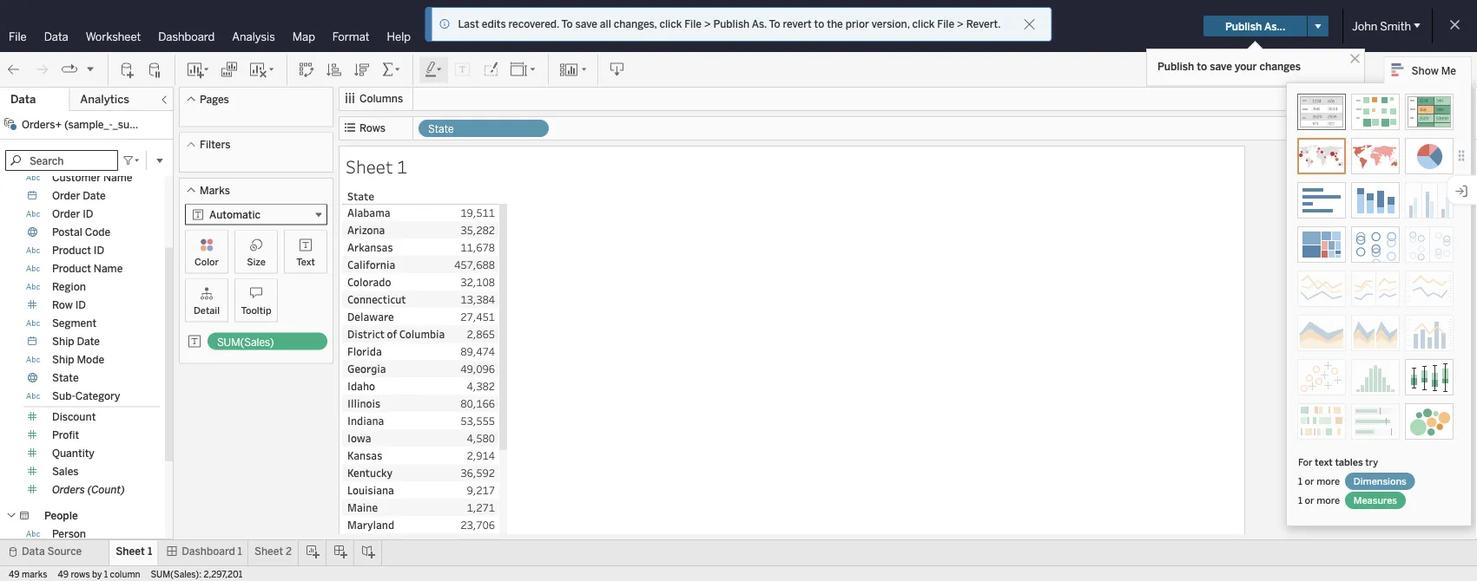 Task type: vqa. For each thing, say whether or not it's contained in the screenshot.
Selected language element
no



Task type: locate. For each thing, give the bounding box(es) containing it.
data up marks
[[22, 546, 45, 558]]

mode
[[77, 354, 104, 366]]

0 horizontal spatial 49
[[9, 570, 20, 580]]

1 vertical spatial 1 or more
[[1298, 495, 1342, 507]]

to left your
[[1197, 60, 1207, 73]]

order
[[52, 190, 80, 202], [52, 208, 80, 221]]

Connecticut, State. Press Space to toggle selection. Press Escape to go back to the left margin. Use arrow keys to navigate headers text field
[[342, 291, 446, 308]]

0 vertical spatial data
[[44, 30, 68, 43]]

tooltip
[[241, 305, 271, 317]]

0 horizontal spatial to
[[562, 18, 573, 30]]

ship down ship date
[[52, 354, 74, 366]]

0 horizontal spatial click
[[659, 18, 682, 30]]

dashboard up sum(sales): 2,297,201 in the left bottom of the page
[[182, 546, 235, 558]]

0 horizontal spatial >
[[704, 18, 711, 30]]

pause auto updates image
[[147, 61, 164, 79]]

publish inside "button"
[[1225, 20, 1262, 32]]

publish
[[713, 18, 750, 30], [1225, 20, 1262, 32], [1158, 60, 1194, 73]]

1 horizontal spatial to
[[769, 18, 780, 30]]

0 vertical spatial date
[[83, 190, 106, 202]]

save left all on the top of the page
[[575, 18, 597, 30]]

1 horizontal spatial sheet 1
[[346, 155, 407, 178]]

product up region at the left
[[52, 263, 91, 275]]

1 vertical spatial ship
[[52, 354, 74, 366]]

1 vertical spatial date
[[77, 336, 100, 348]]

0 vertical spatial sheet 1
[[346, 155, 407, 178]]

postal
[[52, 226, 82, 239]]

person
[[52, 528, 86, 541]]

Maine, State. Press Space to toggle selection. Press Escape to go back to the left margin. Use arrow keys to navigate headers text field
[[342, 499, 446, 517]]

> left as.
[[704, 18, 711, 30]]

rows
[[71, 570, 90, 580]]

new worksheet image
[[186, 61, 210, 79]]

download image
[[609, 61, 626, 79]]

1 vertical spatial to
[[1197, 60, 1207, 73]]

product down postal
[[52, 244, 91, 257]]

or
[[1305, 476, 1314, 488], [1305, 495, 1314, 507]]

to
[[562, 18, 573, 30], [769, 18, 780, 30]]

more for dimensions
[[1317, 476, 1340, 488]]

49 for 49 rows by 1 column
[[58, 570, 69, 580]]

id down code
[[94, 244, 104, 257]]

2 to from the left
[[769, 18, 780, 30]]

49
[[9, 570, 20, 580], [58, 570, 69, 580]]

sheet up column
[[116, 546, 145, 558]]

49 marks
[[9, 570, 47, 580]]

by
[[92, 570, 102, 580]]

as...
[[1264, 20, 1285, 32]]

sheet left 2
[[254, 546, 283, 558]]

tables
[[1335, 457, 1363, 469]]

1 horizontal spatial file
[[684, 18, 702, 30]]

highlight image
[[424, 61, 444, 79]]

publish for publish as...
[[1225, 20, 1262, 32]]

1 vertical spatial dashboard
[[182, 546, 235, 558]]

rows
[[360, 122, 386, 135]]

Georgia, State. Press Space to toggle selection. Press Escape to go back to the left margin. Use arrow keys to navigate headers text field
[[342, 360, 446, 378]]

for text tables try
[[1298, 457, 1378, 469]]

1 vertical spatial save
[[1210, 60, 1232, 73]]

date
[[83, 190, 106, 202], [77, 336, 100, 348]]

Kentucky, State. Press Space to toggle selection. Press Escape to go back to the left margin. Use arrow keys to navigate headers text field
[[342, 465, 446, 482]]

1 vertical spatial id
[[94, 244, 104, 257]]

1 49 from the left
[[9, 570, 20, 580]]

2 49 from the left
[[58, 570, 69, 580]]

0 vertical spatial to
[[814, 18, 824, 30]]

Search text field
[[5, 150, 118, 171]]

2 more from the top
[[1317, 495, 1340, 507]]

Arizona, State. Press Space to toggle selection. Press Escape to go back to the left margin. Use arrow keys to navigate headers text field
[[342, 221, 446, 239]]

0 horizontal spatial state
[[52, 372, 79, 385]]

1 or more for dimensions
[[1298, 476, 1342, 488]]

2 1 or more from the top
[[1298, 495, 1342, 507]]

2 vertical spatial data
[[22, 546, 45, 558]]

file up undo image
[[9, 30, 27, 43]]

publish inside alert
[[713, 18, 750, 30]]

order up the order id
[[52, 190, 80, 202]]

product for product id
[[52, 244, 91, 257]]

id
[[83, 208, 93, 221], [94, 244, 104, 257], [75, 299, 86, 312]]

1 vertical spatial product
[[52, 263, 91, 275]]

to right as.
[[769, 18, 780, 30]]

replay animation image right redo icon
[[61, 61, 78, 78]]

1 horizontal spatial save
[[1210, 60, 1232, 73]]

0 horizontal spatial to
[[814, 18, 824, 30]]

file left 'revert.'
[[937, 18, 955, 30]]

0 vertical spatial order
[[52, 190, 80, 202]]

0 vertical spatial more
[[1317, 476, 1340, 488]]

data down undo image
[[10, 92, 36, 106]]

revert
[[783, 18, 812, 30]]

2 horizontal spatial publish
[[1225, 20, 1262, 32]]

1 1 or more from the top
[[1298, 476, 1342, 488]]

1 vertical spatial data
[[10, 92, 36, 106]]

2 vertical spatial id
[[75, 299, 86, 312]]

1 horizontal spatial publish
[[1158, 60, 1194, 73]]

1 horizontal spatial click
[[912, 18, 935, 30]]

or for dimensions
[[1305, 476, 1314, 488]]

0 vertical spatial 1 or more
[[1298, 476, 1342, 488]]

2 product from the top
[[52, 263, 91, 275]]

1
[[397, 155, 407, 178], [1298, 476, 1303, 488], [1298, 495, 1303, 507], [148, 546, 152, 558], [238, 546, 242, 558], [104, 570, 108, 580]]

save left your
[[1210, 60, 1232, 73]]

click right changes, on the top left of page
[[659, 18, 682, 30]]

prior
[[846, 18, 869, 30]]

0 vertical spatial save
[[575, 18, 597, 30]]

dashboard up the new worksheet icon
[[158, 30, 215, 43]]

0 horizontal spatial publish
[[713, 18, 750, 30]]

>
[[704, 18, 711, 30], [957, 18, 964, 30]]

Kansas, State. Press Space to toggle selection. Press Escape to go back to the left margin. Use arrow keys to navigate headers text field
[[342, 447, 446, 465]]

state down highlight image
[[428, 123, 454, 135]]

0 horizontal spatial file
[[9, 30, 27, 43]]

to
[[814, 18, 824, 30], [1197, 60, 1207, 73]]

name right "customer"
[[103, 172, 132, 184]]

sheet down "rows" on the top
[[346, 155, 393, 178]]

date for order date
[[83, 190, 106, 202]]

> left 'revert.'
[[957, 18, 964, 30]]

1 > from the left
[[704, 18, 711, 30]]

1 order from the top
[[52, 190, 80, 202]]

0 vertical spatial id
[[83, 208, 93, 221]]

to inside alert
[[814, 18, 824, 30]]

to right recovered.
[[562, 18, 573, 30]]

1 vertical spatial sheet 1
[[116, 546, 152, 558]]

or for measures
[[1305, 495, 1314, 507]]

1 ship from the top
[[52, 336, 74, 348]]

name down 'product id' at the left top
[[94, 263, 123, 275]]

0 vertical spatial ship
[[52, 336, 74, 348]]

publish left as.
[[713, 18, 750, 30]]

1 vertical spatial or
[[1305, 495, 1314, 507]]

49 left marks
[[9, 570, 20, 580]]

your
[[1235, 60, 1257, 73]]

recovered.
[[508, 18, 559, 30]]

0 vertical spatial or
[[1305, 476, 1314, 488]]

2 or from the top
[[1305, 495, 1314, 507]]

publish as... button
[[1204, 16, 1307, 36]]

publish for publish to save your changes
[[1158, 60, 1194, 73]]

ship down "segment"
[[52, 336, 74, 348]]

text
[[1315, 457, 1333, 469]]

as.
[[752, 18, 767, 30]]

2
[[286, 546, 292, 558]]

49 for 49 marks
[[9, 570, 20, 580]]

data up redo icon
[[44, 30, 68, 43]]

segment
[[52, 317, 97, 330]]

replay animation image up analytics on the top left of page
[[85, 64, 96, 74]]

District of Columbia, State. Press Space to toggle selection. Press Escape to go back to the left margin. Use arrow keys to navigate headers text field
[[342, 326, 446, 343]]

2 horizontal spatial file
[[937, 18, 955, 30]]

ship
[[52, 336, 74, 348], [52, 354, 74, 366]]

file right new
[[684, 18, 702, 30]]

order up postal
[[52, 208, 80, 221]]

publish left as...
[[1225, 20, 1262, 32]]

id for row id
[[75, 299, 86, 312]]

Idaho, State. Press Space to toggle selection. Press Escape to go back to the left margin. Use arrow keys to navigate headers text field
[[342, 378, 446, 395]]

sorted ascending by sum of sales within state image
[[326, 61, 343, 79]]

0 vertical spatial state
[[428, 123, 454, 135]]

data source
[[22, 546, 82, 558]]

1 vertical spatial more
[[1317, 495, 1340, 507]]

1 more from the top
[[1317, 476, 1340, 488]]

id up postal code
[[83, 208, 93, 221]]

data
[[44, 30, 68, 43], [10, 92, 36, 106], [22, 546, 45, 558]]

0 horizontal spatial save
[[575, 18, 597, 30]]

more
[[1317, 476, 1340, 488], [1317, 495, 1340, 507]]

1 horizontal spatial state
[[428, 123, 454, 135]]

id right row
[[75, 299, 86, 312]]

order for order date
[[52, 190, 80, 202]]

2 ship from the top
[[52, 354, 74, 366]]

dimensions
[[1354, 476, 1407, 488]]

save
[[575, 18, 597, 30], [1210, 60, 1232, 73]]

1 or from the top
[[1305, 476, 1314, 488]]

detail
[[194, 305, 220, 317]]

0 vertical spatial name
[[103, 172, 132, 184]]

sheet 1 up column
[[116, 546, 152, 558]]

name for customer name
[[103, 172, 132, 184]]

date up the mode
[[77, 336, 100, 348]]

(tableau
[[743, 18, 800, 34]]

0 vertical spatial dashboard
[[158, 30, 215, 43]]

1 horizontal spatial >
[[957, 18, 964, 30]]

orders+
[[22, 118, 62, 131]]

state
[[428, 123, 454, 135], [52, 372, 79, 385]]

publish left your
[[1158, 60, 1194, 73]]

sheet
[[346, 155, 393, 178], [116, 546, 145, 558], [254, 546, 283, 558]]

to left the
[[814, 18, 824, 30]]

1 vertical spatial name
[[94, 263, 123, 275]]

show
[[1412, 64, 1439, 77]]

0 vertical spatial product
[[52, 244, 91, 257]]

date for ship date
[[77, 336, 100, 348]]

Colorado, State. Press Space to toggle selection. Press Escape to go back to the left margin. Use arrow keys to navigate headers text field
[[342, 274, 446, 291]]

sheet 1
[[346, 155, 407, 178], [116, 546, 152, 558]]

2 order from the top
[[52, 208, 80, 221]]

public)
[[803, 18, 849, 34]]

format
[[332, 30, 370, 43]]

john smith
[[1352, 19, 1411, 33]]

click right the version,
[[912, 18, 935, 30]]

1 horizontal spatial 49
[[58, 570, 69, 580]]

sub-
[[52, 390, 75, 403]]

Louisiana, State. Press Space to toggle selection. Press Escape to go back to the left margin. Use arrow keys to navigate headers text field
[[342, 482, 446, 499]]

1 vertical spatial state
[[52, 372, 79, 385]]

sheet 1 down "rows" on the top
[[346, 155, 407, 178]]

1 vertical spatial order
[[52, 208, 80, 221]]

name
[[103, 172, 132, 184], [94, 263, 123, 275]]

date down customer name
[[83, 190, 106, 202]]

Indiana, State. Press Space to toggle selection. Press Escape to go back to the left margin. Use arrow keys to navigate headers text field
[[342, 412, 446, 430]]

click
[[659, 18, 682, 30], [912, 18, 935, 30]]

filters
[[200, 139, 230, 151]]

0 horizontal spatial sheet 1
[[116, 546, 152, 558]]

1 product from the top
[[52, 244, 91, 257]]

help
[[387, 30, 411, 43]]

2 horizontal spatial sheet
[[346, 155, 393, 178]]

code
[[85, 226, 110, 239]]

state up "sub-"
[[52, 372, 79, 385]]

replay animation image
[[61, 61, 78, 78], [85, 64, 96, 74]]

49 left rows
[[58, 570, 69, 580]]



Task type: describe. For each thing, give the bounding box(es) containing it.
marks
[[22, 570, 47, 580]]

show/hide cards image
[[559, 61, 587, 79]]

orders+ (sample_-_superstore)
[[22, 118, 175, 131]]

show me button
[[1384, 56, 1472, 83]]

Delaware, State. Press Space to toggle selection. Press Escape to go back to the left margin. Use arrow keys to navigate headers text field
[[342, 308, 446, 326]]

close image
[[1347, 50, 1363, 67]]

Florida, State. Press Space to toggle selection. Press Escape to go back to the left margin. Use arrow keys to navigate headers text field
[[342, 343, 446, 360]]

analysis
[[232, 30, 275, 43]]

column
[[110, 570, 140, 580]]

1 horizontal spatial replay animation image
[[85, 64, 96, 74]]

revert.
[[966, 18, 1001, 30]]

(sample_-
[[64, 118, 113, 131]]

0 horizontal spatial sheet
[[116, 546, 145, 558]]

new data source image
[[119, 61, 136, 79]]

sum(sales)
[[217, 336, 274, 349]]

2 click from the left
[[912, 18, 935, 30]]

clear sheet image
[[248, 61, 276, 79]]

1 to from the left
[[562, 18, 573, 30]]

1 horizontal spatial to
[[1197, 60, 1207, 73]]

orders (count)
[[52, 484, 125, 497]]

discount
[[52, 411, 96, 424]]

fit image
[[510, 61, 538, 79]]

1 horizontal spatial sheet
[[254, 546, 283, 558]]

columns
[[360, 92, 403, 105]]

order for order id
[[52, 208, 80, 221]]

marks. press enter to open the view data window.. use arrow keys to navigate data visualization elements. image
[[446, 204, 499, 582]]

new workbook (tableau public)
[[641, 18, 849, 34]]

region
[[52, 281, 86, 294]]

the
[[827, 18, 843, 30]]

me
[[1441, 64, 1456, 77]]

john
[[1352, 19, 1378, 33]]

sheet 2
[[254, 546, 292, 558]]

changes,
[[614, 18, 657, 30]]

profit
[[52, 429, 79, 442]]

row
[[52, 299, 73, 312]]

try
[[1365, 457, 1378, 469]]

last edits recovered. to save all changes, click file > publish as. to revert to the prior version, click file > revert. alert
[[458, 16, 1001, 32]]

version,
[[872, 18, 910, 30]]

sub-category
[[52, 390, 120, 403]]

color
[[195, 256, 219, 268]]

1 click from the left
[[659, 18, 682, 30]]

category
[[75, 390, 120, 403]]

Arkansas, State. Press Space to toggle selection. Press Escape to go back to the left margin. Use arrow keys to navigate headers text field
[[342, 239, 446, 256]]

customer name
[[52, 172, 132, 184]]

pages
[[200, 93, 229, 106]]

Illinois, State. Press Space to toggle selection. Press Escape to go back to the left margin. Use arrow keys to navigate headers text field
[[342, 395, 446, 412]]

edits
[[482, 18, 506, 30]]

ship for ship mode
[[52, 354, 74, 366]]

publish to save your changes
[[1158, 60, 1301, 73]]

text
[[296, 256, 315, 268]]

save inside last edits recovered. to save all changes, click file > publish as. to revert to the prior version, click file > revert. alert
[[575, 18, 597, 30]]

show labels image
[[454, 61, 472, 79]]

sales
[[52, 466, 79, 478]]

show me
[[1412, 64, 1456, 77]]

order id
[[52, 208, 93, 221]]

format workbook image
[[482, 61, 499, 79]]

49 rows by 1 column
[[58, 570, 140, 580]]

quantity
[[52, 448, 95, 460]]

sum(sales): 2,297,201
[[151, 570, 242, 580]]

collapse image
[[159, 95, 169, 105]]

id for product id
[[94, 244, 104, 257]]

undo image
[[5, 61, 23, 79]]

sum(sales):
[[151, 570, 202, 580]]

Iowa, State. Press Space to toggle selection. Press Escape to go back to the left margin. Use arrow keys to navigate headers text field
[[342, 430, 446, 447]]

product for product name
[[52, 263, 91, 275]]

ship for ship date
[[52, 336, 74, 348]]

Alabama, State. Press Space to toggle selection. Press Escape to go back to the left margin. Use arrow keys to navigate headers text field
[[342, 204, 446, 221]]

ship mode
[[52, 354, 104, 366]]

Massachusetts, State. Press Space to toggle selection. Press Escape to go back to the left margin. Use arrow keys to navigate headers text field
[[342, 534, 446, 551]]

all
[[600, 18, 611, 30]]

(count)
[[87, 484, 125, 497]]

product name
[[52, 263, 123, 275]]

analytics
[[80, 92, 129, 106]]

worksheet
[[86, 30, 141, 43]]

customer
[[52, 172, 101, 184]]

0 horizontal spatial replay animation image
[[61, 61, 78, 78]]

California, State. Press Space to toggle selection. Press Escape to go back to the left margin. Use arrow keys to navigate headers text field
[[342, 256, 446, 274]]

people
[[44, 510, 78, 523]]

ship date
[[52, 336, 100, 348]]

for
[[1298, 457, 1313, 469]]

row id
[[52, 299, 86, 312]]

source
[[47, 546, 82, 558]]

duplicate image
[[221, 61, 238, 79]]

totals image
[[381, 61, 402, 79]]

name for product name
[[94, 263, 123, 275]]

more for measures
[[1317, 495, 1340, 507]]

size
[[247, 256, 266, 268]]

id for order id
[[83, 208, 93, 221]]

changes
[[1260, 60, 1301, 73]]

1 or more for measures
[[1298, 495, 1342, 507]]

Maryland, State. Press Space to toggle selection. Press Escape to go back to the left margin. Use arrow keys to navigate headers text field
[[342, 517, 446, 534]]

marks
[[200, 184, 230, 197]]

sorted descending by sum of sales within state image
[[353, 61, 371, 79]]

recommended image
[[1297, 138, 1346, 175]]

measures
[[1354, 495, 1397, 507]]

_superstore)
[[113, 118, 175, 131]]

dashboard for dashboard
[[158, 30, 215, 43]]

product id
[[52, 244, 104, 257]]

last edits recovered. to save all changes, click file > publish as. to revert to the prior version, click file > revert.
[[458, 18, 1001, 30]]

map
[[292, 30, 315, 43]]

last
[[458, 18, 479, 30]]

swap rows and columns image
[[298, 61, 315, 79]]

smith
[[1380, 19, 1411, 33]]

dashboard for dashboard 1
[[182, 546, 235, 558]]

2,297,201
[[204, 570, 242, 580]]

postal code
[[52, 226, 110, 239]]

order date
[[52, 190, 106, 202]]

info image
[[439, 18, 451, 30]]

publish as...
[[1225, 20, 1285, 32]]

2 > from the left
[[957, 18, 964, 30]]

new
[[641, 18, 670, 34]]

orders
[[52, 484, 85, 497]]

redo image
[[33, 61, 50, 79]]

workbook
[[673, 18, 740, 34]]

dashboard 1
[[182, 546, 242, 558]]



